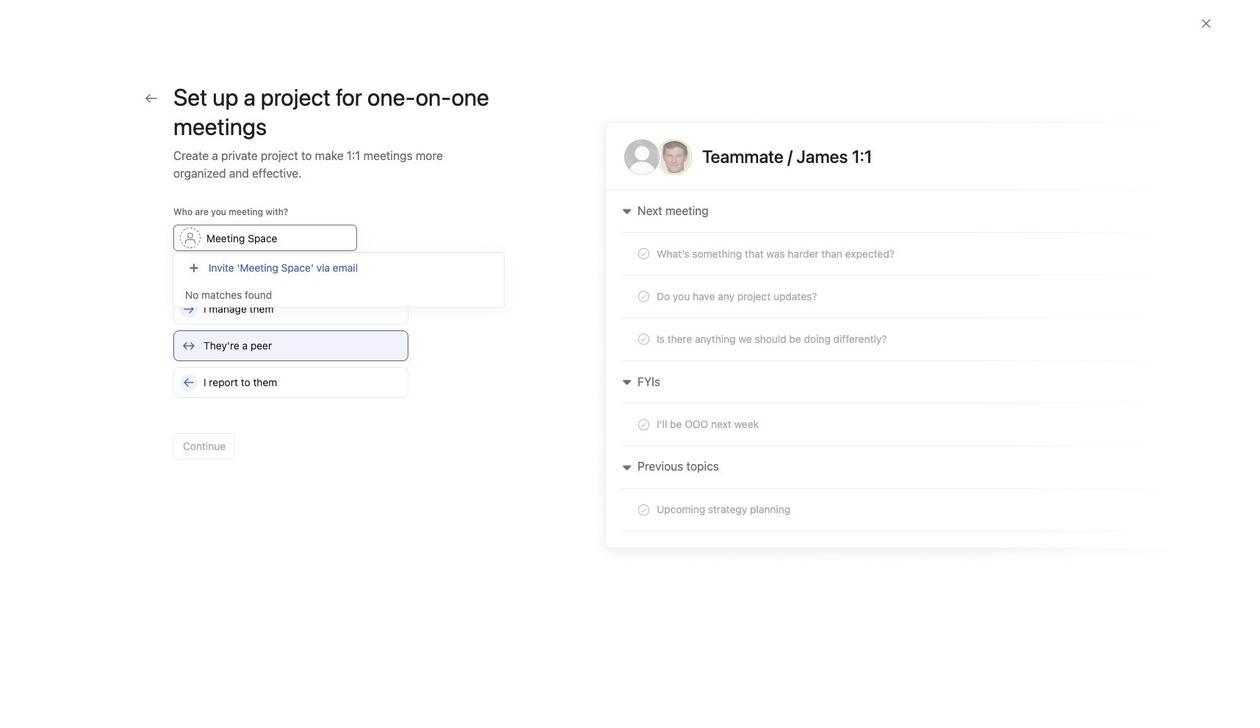 Task type: describe. For each thing, give the bounding box(es) containing it.
close image
[[1201, 18, 1213, 29]]

global element
[[0, 36, 176, 124]]

go back image
[[146, 93, 157, 104]]

this is a preview of your project image
[[591, 112, 1188, 566]]

close image
[[1201, 18, 1213, 29]]

1 mark complete checkbox from the top
[[275, 342, 293, 360]]

mark complete image for 2nd mark complete checkbox from the top
[[275, 395, 293, 413]]

2 mark complete checkbox from the top
[[275, 395, 293, 413]]

2 mark complete checkbox from the top
[[275, 369, 293, 387]]

mark complete image for first mark complete checkbox
[[275, 316, 293, 334]]

1 mark complete checkbox from the top
[[275, 316, 293, 334]]

starred element
[[0, 234, 176, 404]]



Task type: locate. For each thing, give the bounding box(es) containing it.
2 mark complete image from the top
[[275, 369, 293, 387]]

1 vertical spatial mark complete image
[[275, 369, 293, 387]]

mark complete image
[[275, 342, 293, 360], [275, 369, 293, 387]]

0 vertical spatial mark complete image
[[275, 316, 293, 334]]

Mark complete checkbox
[[275, 342, 293, 360], [275, 369, 293, 387]]

0 vertical spatial mark complete checkbox
[[275, 342, 293, 360]]

mark complete image for second mark complete option from the bottom of the page
[[275, 342, 293, 360]]

list item
[[260, 312, 1141, 338], [260, 338, 1141, 365], [260, 391, 1141, 417], [260, 417, 1141, 444], [260, 444, 1141, 470], [284, 564, 320, 601], [304, 635, 324, 655]]

1 vertical spatial mark complete checkbox
[[275, 369, 293, 387]]

0 vertical spatial mark complete image
[[275, 342, 293, 360]]

mark complete image
[[275, 316, 293, 334], [275, 395, 293, 413]]

0 vertical spatial mark complete checkbox
[[275, 316, 293, 334]]

2 mark complete image from the top
[[275, 395, 293, 413]]

list box
[[444, 6, 797, 29]]

Mark complete checkbox
[[275, 316, 293, 334], [275, 395, 293, 413]]

1 mark complete image from the top
[[275, 342, 293, 360]]

1 mark complete image from the top
[[275, 316, 293, 334]]

mark complete image for 2nd mark complete option
[[275, 369, 293, 387]]

1 vertical spatial mark complete checkbox
[[275, 395, 293, 413]]

1 vertical spatial mark complete image
[[275, 395, 293, 413]]

Name or email text field
[[173, 225, 357, 251]]



Task type: vqa. For each thing, say whether or not it's contained in the screenshot.
Close icon
yes



